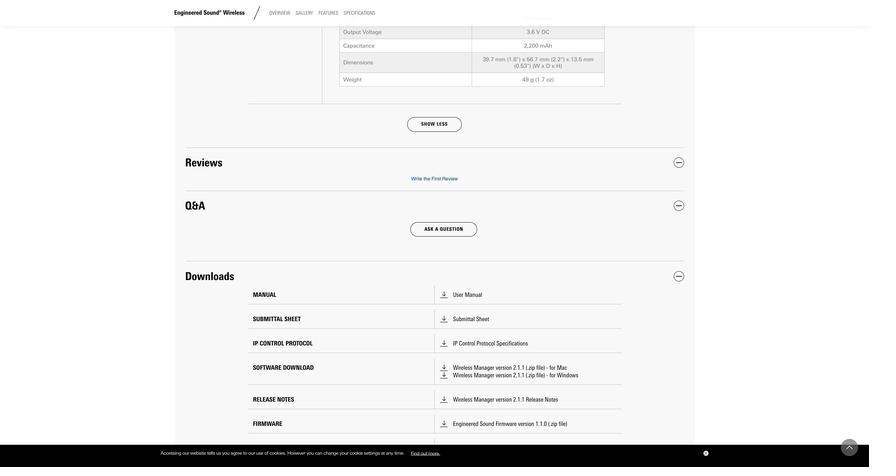 Task type: describe. For each thing, give the bounding box(es) containing it.
engineered sound wireless systems application note
[[453, 445, 575, 452]]

file) for mac
[[536, 364, 545, 372]]

download
[[283, 364, 314, 372]]

2.1.1 for mac
[[513, 364, 524, 372]]

0 vertical spatial specifications
[[344, 10, 375, 16]]

arrow up image
[[846, 445, 853, 451]]

download image for engineered sound firmware version 1.1.0 (.zip file)
[[440, 420, 448, 428]]

features
[[318, 10, 338, 16]]

sound®
[[204, 9, 222, 17]]

(w
[[533, 63, 540, 69]]

settings
[[364, 450, 380, 456]]

submittal sheet
[[453, 316, 489, 323]]

write the first review link
[[411, 176, 458, 181]]

firmware
[[496, 420, 517, 428]]

download image for ip control protocol specifications
[[440, 340, 448, 347]]

engineered for engineered sound wireless systems application note
[[453, 445, 478, 452]]

39.7
[[483, 56, 494, 63]]

for for windows
[[549, 372, 556, 379]]

sheet
[[476, 316, 489, 323]]

less
[[437, 121, 448, 127]]

cross image
[[704, 452, 707, 455]]

to
[[243, 450, 247, 456]]

out
[[421, 450, 427, 456]]

software download
[[253, 364, 314, 372]]

first
[[432, 176, 441, 181]]

(0.53")
[[514, 63, 531, 69]]

time.
[[394, 450, 404, 456]]

output
[[343, 29, 361, 35]]

wireless for wireless manager version 2.1.1 release notes
[[453, 396, 472, 404]]

ip for ip control protocol specifications
[[453, 340, 457, 347]]

manager for wireless manager version 2.1.1 (.zip file) - for mac
[[474, 364, 494, 372]]

download image
[[440, 291, 448, 299]]

control
[[260, 340, 284, 347]]

minus image for reviews
[[676, 160, 682, 166]]

change
[[323, 450, 338, 456]]

download image for wireless manager version 2.1.1 (.zip file) - for windows
[[440, 372, 448, 379]]

release notes
[[253, 396, 294, 404]]

cookies.
[[270, 450, 286, 456]]

weight
[[343, 76, 362, 83]]

ip control protocol specifications
[[453, 340, 528, 347]]

ip control protocol specifications link
[[440, 340, 616, 347]]

q&a
[[185, 199, 205, 212]]

version for wireless manager version 2.1.1 (.zip file) - for mac
[[496, 364, 512, 372]]

find out more.
[[411, 450, 440, 456]]

sound for firmware
[[480, 420, 494, 428]]

firmware
[[253, 420, 282, 428]]

manual
[[253, 291, 276, 299]]

notes for release notes
[[277, 396, 294, 404]]

at
[[381, 450, 385, 456]]

protocol
[[286, 340, 313, 347]]

use
[[256, 450, 263, 456]]

mac
[[557, 364, 567, 372]]

ask
[[424, 226, 434, 232]]

application notes
[[253, 445, 306, 452]]

ion
[[545, 15, 552, 21]]

review
[[442, 176, 458, 181]]

the
[[424, 176, 430, 181]]

show less button
[[407, 117, 462, 132]]

submittal
[[253, 316, 283, 323]]

g
[[530, 76, 534, 83]]

however
[[287, 450, 305, 456]]

accessing our website tells us you agree to our use of cookies. however you can change your cookie settings at any time.
[[160, 450, 406, 456]]

website
[[190, 450, 206, 456]]

version for wireless manager version 2.1.1 release notes
[[496, 396, 512, 404]]

dc
[[542, 29, 549, 35]]

engineered for engineered sound® wireless
[[174, 9, 202, 17]]

3 2.1.1 from the top
[[513, 396, 524, 404]]

application
[[537, 445, 562, 452]]

reviews
[[185, 156, 222, 169]]

wireless manager version 2.1.1 (.zip file) - for mac
[[453, 364, 567, 372]]

application
[[253, 445, 287, 452]]

submittal
[[453, 316, 475, 323]]

cookie
[[350, 450, 363, 456]]

13.5
[[571, 56, 582, 63]]

(.zip for mac
[[526, 364, 535, 372]]

1 you from the left
[[222, 450, 229, 456]]

wireless for wireless manager version 2.1.1 (.zip file) - for mac
[[453, 364, 472, 372]]

mah
[[540, 42, 552, 49]]

2 you from the left
[[306, 450, 314, 456]]

39.7 mm (1.6") x 56.7 mm (2.2") x 13.5 mm (0.53") (w x d x h)
[[483, 56, 594, 69]]

user
[[453, 291, 463, 299]]

49
[[522, 76, 529, 83]]

gallery
[[296, 10, 313, 16]]

notes
[[545, 396, 558, 404]]

release
[[526, 396, 543, 404]]

- for windows
[[546, 372, 548, 379]]

type
[[343, 15, 355, 21]]

x left 13.5
[[566, 56, 569, 63]]

voltage
[[362, 29, 382, 35]]

sheet
[[284, 316, 301, 323]]

systems
[[516, 445, 535, 452]]

find out more. link
[[406, 448, 445, 459]]

(2.2")
[[551, 56, 565, 63]]

h)
[[556, 63, 562, 69]]

x left 56.7
[[522, 56, 525, 63]]

v
[[536, 29, 540, 35]]

ask a question button
[[410, 222, 477, 237]]

downloads
[[185, 270, 234, 283]]

2,200 mah
[[524, 42, 552, 49]]

(1.7
[[535, 76, 545, 83]]

version for wireless manager version 2.1.1 (.zip file) - for windows
[[496, 372, 512, 379]]

(1.6")
[[507, 56, 521, 63]]



Task type: vqa. For each thing, say whether or not it's contained in the screenshot.
Cartridges | Audio-Technica image
no



Task type: locate. For each thing, give the bounding box(es) containing it.
2 for from the top
[[549, 372, 556, 379]]

6 download image from the top
[[440, 420, 448, 428]]

2,200
[[524, 42, 538, 49]]

a
[[435, 226, 438, 232]]

1 our from the left
[[182, 450, 189, 456]]

1.1.0
[[536, 420, 547, 428]]

1 - from the top
[[546, 364, 548, 372]]

5 download image from the top
[[440, 396, 448, 404]]

0 vertical spatial notes
[[277, 396, 294, 404]]

any
[[386, 450, 393, 456]]

wireless manager version 2.1.1 release notes
[[453, 396, 558, 404]]

wireless for wireless manager version 2.1.1 (.zip file) - for windows
[[453, 372, 472, 379]]

ip left control
[[253, 340, 258, 347]]

0 vertical spatial engineered
[[174, 9, 202, 17]]

specifications up the wireless manager version 2.1.1 (.zip file) - for mac
[[496, 340, 528, 347]]

download image for wireless manager version 2.1.1 (.zip file) - for mac
[[440, 364, 448, 372]]

7 download image from the top
[[440, 445, 448, 452]]

specifications up output voltage at the left top
[[344, 10, 375, 16]]

1 horizontal spatial our
[[248, 450, 255, 456]]

version left the 1.1.0
[[518, 420, 534, 428]]

mm
[[495, 56, 505, 63], [539, 56, 549, 63], [583, 56, 594, 63]]

can
[[315, 450, 322, 456]]

wireless manager version 2.1.1 (.zip file) - for mac link
[[440, 364, 616, 372]]

1 2.1.1 from the top
[[513, 364, 524, 372]]

for
[[549, 364, 556, 372], [549, 372, 556, 379]]

you right "us"
[[222, 450, 229, 456]]

4 download image from the top
[[440, 372, 448, 379]]

minus image
[[676, 160, 682, 166], [676, 273, 682, 279]]

protocol
[[477, 340, 495, 347]]

2 - from the top
[[546, 372, 548, 379]]

wireless manager version 2.1.1 release notes link
[[440, 396, 616, 404]]

d
[[546, 63, 550, 69]]

engineered sound firmware version 1.1.0 (.zip file) link
[[440, 420, 616, 428]]

- for mac
[[546, 364, 548, 372]]

of
[[264, 450, 268, 456]]

notes
[[277, 396, 294, 404], [289, 445, 306, 452]]

mm right 56.7
[[539, 56, 549, 63]]

lithium ion
[[524, 15, 552, 21]]

0 horizontal spatial mm
[[495, 56, 505, 63]]

our right to
[[248, 450, 255, 456]]

0 horizontal spatial our
[[182, 450, 189, 456]]

software
[[253, 364, 281, 372]]

windows
[[557, 372, 578, 379]]

1 vertical spatial notes
[[289, 445, 306, 452]]

1 manager from the top
[[474, 364, 494, 372]]

control
[[459, 340, 475, 347]]

2 2.1.1 from the top
[[513, 372, 524, 379]]

3.6 v dc
[[527, 29, 549, 35]]

ask a question
[[424, 226, 463, 232]]

wireless
[[223, 9, 245, 17], [453, 364, 472, 372], [453, 372, 472, 379], [453, 396, 472, 404], [496, 445, 515, 452]]

1 download image from the top
[[440, 316, 448, 323]]

notes right the release
[[277, 396, 294, 404]]

2 manager from the top
[[474, 372, 494, 379]]

version down ip control protocol specifications
[[496, 364, 512, 372]]

mm right 13.5
[[583, 56, 594, 63]]

mm right 39.7
[[495, 56, 505, 63]]

us
[[216, 450, 221, 456]]

2.1.1 down ip control protocol specifications link
[[513, 364, 524, 372]]

notes for application notes
[[289, 445, 306, 452]]

ip control protocol
[[253, 340, 313, 347]]

show
[[421, 121, 435, 127]]

download image for submittal sheet
[[440, 316, 448, 323]]

1 horizontal spatial specifications
[[496, 340, 528, 347]]

2.1.1 up the wireless manager version 2.1.1 release notes link
[[513, 372, 524, 379]]

0 horizontal spatial you
[[222, 450, 229, 456]]

ip
[[253, 340, 258, 347], [453, 340, 457, 347]]

write the first review
[[411, 176, 458, 181]]

user manual link
[[440, 291, 616, 299]]

1 horizontal spatial ip
[[453, 340, 457, 347]]

1 minus image from the top
[[676, 160, 682, 166]]

ip left control at the bottom right of the page
[[453, 340, 457, 347]]

version up wireless manager version 2.1.1 release notes
[[496, 372, 512, 379]]

download image for wireless manager version 2.1.1 release notes
[[440, 396, 448, 404]]

(.zip down ip control protocol specifications link
[[526, 364, 535, 372]]

56.7
[[527, 56, 538, 63]]

1 for from the top
[[549, 364, 556, 372]]

sound
[[480, 420, 494, 428], [480, 445, 494, 452]]

1 vertical spatial specifications
[[496, 340, 528, 347]]

1 vertical spatial engineered
[[453, 420, 478, 428]]

1 mm from the left
[[495, 56, 505, 63]]

2 vertical spatial engineered
[[453, 445, 478, 452]]

capacitance
[[343, 42, 375, 49]]

version up firmware
[[496, 396, 512, 404]]

release
[[253, 396, 276, 404]]

1 horizontal spatial mm
[[539, 56, 549, 63]]

specifications
[[344, 10, 375, 16], [496, 340, 528, 347]]

find
[[411, 450, 419, 456]]

accessing
[[160, 450, 181, 456]]

0 horizontal spatial specifications
[[344, 10, 375, 16]]

2 horizontal spatial mm
[[583, 56, 594, 63]]

2 download image from the top
[[440, 340, 448, 347]]

note
[[564, 445, 575, 452]]

sound left firmware
[[480, 420, 494, 428]]

sound for wireless
[[480, 445, 494, 452]]

engineered sound wireless systems application note link
[[440, 445, 616, 452]]

1 ip from the left
[[253, 340, 258, 347]]

version
[[496, 364, 512, 372], [496, 372, 512, 379], [496, 396, 512, 404], [518, 420, 534, 428]]

49 g (1.7 oz)
[[522, 76, 554, 83]]

for for mac
[[549, 364, 556, 372]]

2 mm from the left
[[539, 56, 549, 63]]

show less
[[421, 121, 448, 127]]

user manual
[[453, 291, 482, 299]]

divider line image
[[250, 6, 264, 20]]

sound down engineered sound firmware version 1.1.0 (.zip file)
[[480, 445, 494, 452]]

0 horizontal spatial ip
[[253, 340, 258, 347]]

engineered for engineered sound firmware version 1.1.0 (.zip file)
[[453, 420, 478, 428]]

manager for wireless manager version 2.1.1 (.zip file) - for windows
[[474, 372, 494, 379]]

2.1.1 for windows
[[513, 372, 524, 379]]

agree
[[231, 450, 242, 456]]

submittal sheet link
[[440, 316, 616, 323]]

overview
[[269, 10, 290, 16]]

manager for wireless manager version 2.1.1 release notes
[[474, 396, 494, 404]]

manual
[[465, 291, 482, 299]]

download image for engineered sound wireless systems application note
[[440, 445, 448, 452]]

minus image
[[676, 203, 682, 209]]

3 mm from the left
[[583, 56, 594, 63]]

question
[[440, 226, 463, 232]]

more.
[[428, 450, 440, 456]]

1 vertical spatial sound
[[480, 445, 494, 452]]

0 vertical spatial minus image
[[676, 160, 682, 166]]

your
[[340, 450, 348, 456]]

file) for windows
[[536, 372, 545, 379]]

engineered sound® wireless
[[174, 9, 245, 17]]

ip for ip control protocol
[[253, 340, 258, 347]]

3 manager from the top
[[474, 396, 494, 404]]

2 minus image from the top
[[676, 273, 682, 279]]

1 vertical spatial minus image
[[676, 273, 682, 279]]

dimensions
[[343, 59, 373, 66]]

3.6
[[527, 29, 535, 35]]

x left 'd'
[[542, 63, 544, 69]]

0 vertical spatial sound
[[480, 420, 494, 428]]

2 ip from the left
[[453, 340, 457, 347]]

submittal sheet
[[253, 316, 301, 323]]

notes right cookies.
[[289, 445, 306, 452]]

download image
[[440, 316, 448, 323], [440, 340, 448, 347], [440, 364, 448, 372], [440, 372, 448, 379], [440, 396, 448, 404], [440, 420, 448, 428], [440, 445, 448, 452]]

manager
[[474, 364, 494, 372], [474, 372, 494, 379], [474, 396, 494, 404]]

our left 'website' at left
[[182, 450, 189, 456]]

1 horizontal spatial you
[[306, 450, 314, 456]]

3 download image from the top
[[440, 364, 448, 372]]

(.zip for windows
[[526, 372, 535, 379]]

you left can
[[306, 450, 314, 456]]

1 sound from the top
[[480, 420, 494, 428]]

x right 'd'
[[552, 63, 555, 69]]

2 sound from the top
[[480, 445, 494, 452]]

(.zip right the 1.1.0
[[548, 420, 557, 428]]

file)
[[536, 364, 545, 372], [536, 372, 545, 379], [559, 420, 567, 428]]

write
[[411, 176, 422, 181]]

minus image for downloads
[[676, 273, 682, 279]]

wireless manager version 2.1.1 (.zip file) - for windows link
[[440, 372, 616, 379]]

(.zip up the wireless manager version 2.1.1 release notes link
[[526, 372, 535, 379]]

2.1.1 left release
[[513, 396, 524, 404]]

tells
[[207, 450, 215, 456]]

-
[[546, 364, 548, 372], [546, 372, 548, 379]]

2 our from the left
[[248, 450, 255, 456]]



